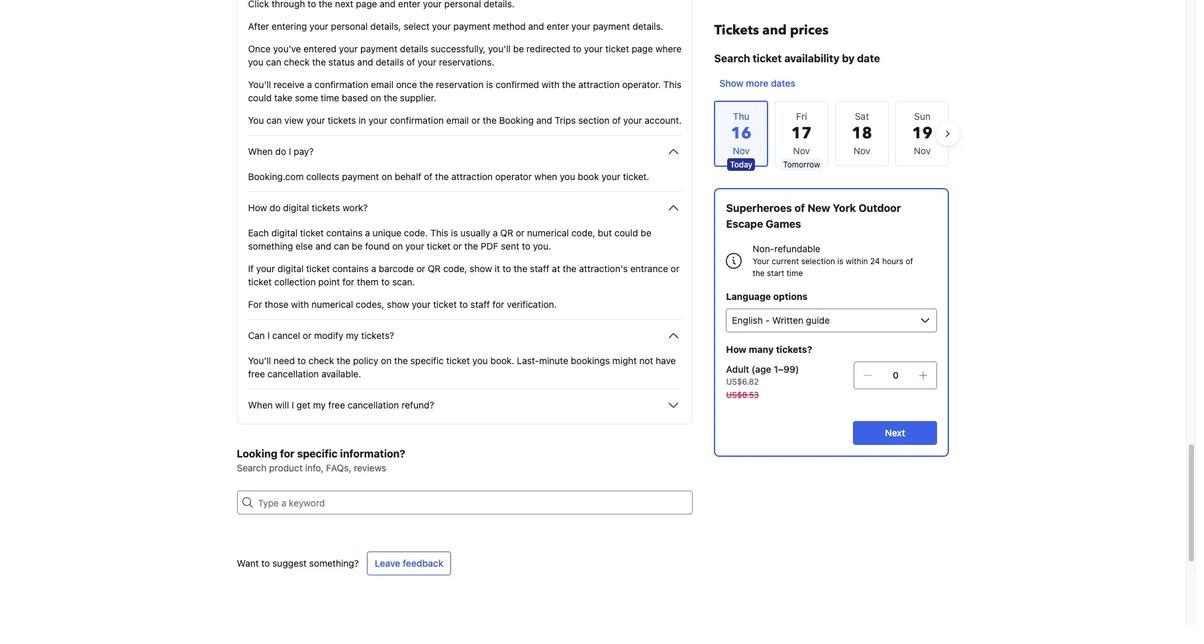 Task type: locate. For each thing, give the bounding box(es) containing it.
1 horizontal spatial free
[[328, 399, 345, 411]]

for inside looking for specific information? search product info, faqs, reviews
[[280, 448, 295, 460]]

1 vertical spatial can
[[266, 115, 282, 126]]

you'll need to check the policy on the specific ticket you book. last-minute bookings might not have free cancellation available.
[[248, 355, 676, 380]]

adult (age 1–99) us$6.82
[[726, 364, 799, 387]]

do inside dropdown button
[[275, 146, 286, 157]]

0 horizontal spatial attraction
[[452, 171, 493, 182]]

but
[[598, 227, 612, 238]]

availability
[[785, 52, 840, 64]]

found
[[365, 240, 390, 252]]

attraction down when do i pay? dropdown button
[[452, 171, 493, 182]]

i right can
[[267, 330, 270, 341]]

1 vertical spatial do
[[270, 202, 281, 213]]

0 vertical spatial for
[[343, 276, 354, 288]]

1 horizontal spatial be
[[513, 43, 524, 54]]

i inside dropdown button
[[267, 330, 270, 341]]

search ticket availability by date
[[714, 52, 880, 64]]

email left once
[[371, 79, 394, 90]]

on right the based
[[371, 92, 381, 103]]

book
[[578, 171, 599, 182]]

do for how
[[270, 202, 281, 213]]

2 vertical spatial for
[[280, 448, 295, 460]]

2 when from the top
[[248, 399, 273, 411]]

0 horizontal spatial be
[[352, 240, 363, 252]]

you'll
[[248, 355, 271, 366]]

of left new on the right
[[795, 202, 805, 214]]

1 vertical spatial you
[[560, 171, 575, 182]]

digital inside dropdown button
[[283, 202, 309, 213]]

can down the you've
[[266, 56, 281, 68]]

the right at
[[563, 263, 577, 274]]

0 vertical spatial with
[[542, 79, 560, 90]]

contains up them in the top of the page
[[332, 263, 369, 274]]

digital for do
[[283, 202, 309, 213]]

1 horizontal spatial code,
[[572, 227, 595, 238]]

personal
[[331, 21, 368, 32]]

nov for 17
[[793, 145, 810, 156]]

0 vertical spatial details
[[400, 43, 428, 54]]

be up entrance
[[641, 227, 652, 238]]

digital inside "if your digital ticket contains a barcode or qr code, show it to the staff at the attraction's entrance or ticket collection point for them to scan."
[[278, 263, 304, 274]]

attraction up section
[[579, 79, 620, 90]]

i left the pay?
[[289, 146, 291, 157]]

and right status
[[357, 56, 373, 68]]

i inside dropdown button
[[292, 399, 294, 411]]

info,
[[305, 462, 324, 474]]

1 vertical spatial digital
[[271, 227, 298, 238]]

how for how many tickets?
[[726, 344, 747, 355]]

0 vertical spatial show
[[470, 263, 492, 274]]

1 horizontal spatial qr
[[500, 227, 513, 238]]

1 vertical spatial for
[[493, 299, 504, 310]]

non-
[[753, 243, 775, 254]]

0 vertical spatial contains
[[326, 227, 363, 238]]

of inside the superheroes of new york outdoor escape games
[[795, 202, 805, 214]]

time down current
[[787, 268, 803, 278]]

0 vertical spatial tickets
[[328, 115, 356, 126]]

0 vertical spatial numerical
[[527, 227, 569, 238]]

be left found
[[352, 240, 363, 252]]

my right modify
[[346, 330, 359, 341]]

0 vertical spatial specific
[[411, 355, 444, 366]]

numerical down point
[[311, 299, 353, 310]]

time right "some"
[[321, 92, 339, 103]]

refundable
[[775, 243, 821, 254]]

tickets
[[714, 21, 759, 39]]

your
[[310, 21, 329, 32], [432, 21, 451, 32], [572, 21, 591, 32], [339, 43, 358, 54], [584, 43, 603, 54], [418, 56, 437, 68], [306, 115, 325, 126], [369, 115, 388, 126], [623, 115, 642, 126], [602, 171, 621, 182], [406, 240, 424, 252], [256, 263, 275, 274], [412, 299, 431, 310]]

0 horizontal spatial time
[[321, 92, 339, 103]]

0 vertical spatial cancellation
[[268, 368, 319, 380]]

do left the pay?
[[275, 146, 286, 157]]

how for how do digital tickets work?
[[248, 202, 267, 213]]

1 horizontal spatial attraction
[[579, 79, 620, 90]]

1 when from the top
[[248, 146, 273, 157]]

how inside dropdown button
[[248, 202, 267, 213]]

the inside non-refundable your current selection is within 24 hours of the start time
[[753, 268, 765, 278]]

do for when
[[275, 146, 286, 157]]

my
[[346, 330, 359, 341], [313, 399, 326, 411]]

tickets? inside dropdown button
[[361, 330, 394, 341]]

have
[[656, 355, 676, 366]]

each
[[248, 227, 269, 238]]

you left book
[[560, 171, 575, 182]]

the down once
[[384, 92, 398, 103]]

search down looking
[[237, 462, 267, 474]]

the down your
[[753, 268, 765, 278]]

is for reservation
[[486, 79, 493, 90]]

could down you'll
[[248, 92, 272, 103]]

0 vertical spatial code,
[[572, 227, 595, 238]]

1 vertical spatial how
[[726, 344, 747, 355]]

1 horizontal spatial numerical
[[527, 227, 569, 238]]

is inside each digital ticket contains a unique code. this is usually a qr or numerical code, but could be something else and can be found on your ticket or the pdf sent to you.
[[451, 227, 458, 238]]

attraction's
[[579, 263, 628, 274]]

1 vertical spatial search
[[237, 462, 267, 474]]

1 horizontal spatial my
[[346, 330, 359, 341]]

1 vertical spatial my
[[313, 399, 326, 411]]

numerical up you.
[[527, 227, 569, 238]]

or down the usually
[[453, 240, 462, 252]]

payment inside once you've entered your payment details successfully, you'll be redirected to your ticket page where you can check the status and details of your reservations.
[[360, 43, 398, 54]]

0 vertical spatial digital
[[283, 202, 309, 213]]

your right enter
[[572, 21, 591, 32]]

0 vertical spatial time
[[321, 92, 339, 103]]

staff inside "if your digital ticket contains a barcode or qr code, show it to the staff at the attraction's entrance or ticket collection point for them to scan."
[[530, 263, 550, 274]]

with
[[542, 79, 560, 90], [291, 299, 309, 310]]

2 vertical spatial is
[[838, 256, 844, 266]]

attraction inside you'll receive a confirmation email once the reservation is confirmed with the attraction operator. this could take some time based on the supplier.
[[579, 79, 620, 90]]

0 horizontal spatial confirmation
[[315, 79, 369, 90]]

them
[[357, 276, 379, 288]]

details
[[400, 43, 428, 54], [376, 56, 404, 68]]

0 vertical spatial email
[[371, 79, 394, 90]]

need
[[274, 355, 295, 366]]

you'll
[[248, 79, 271, 90]]

0 vertical spatial free
[[248, 368, 265, 380]]

you
[[248, 56, 264, 68], [560, 171, 575, 182], [473, 355, 488, 366]]

usually
[[461, 227, 490, 238]]

2 vertical spatial digital
[[278, 263, 304, 274]]

be
[[513, 43, 524, 54], [641, 227, 652, 238], [352, 240, 363, 252]]

when inside dropdown button
[[248, 146, 273, 157]]

the right 'it'
[[514, 263, 528, 274]]

1 vertical spatial contains
[[332, 263, 369, 274]]

on
[[371, 92, 381, 103], [382, 171, 392, 182], [392, 240, 403, 252], [381, 355, 392, 366]]

specific down the 'can i cancel or modify my tickets?' dropdown button
[[411, 355, 444, 366]]

2 vertical spatial i
[[292, 399, 294, 411]]

cancellation inside the you'll need to check the policy on the specific ticket you book. last-minute bookings might not have free cancellation available.
[[268, 368, 319, 380]]

1 horizontal spatial time
[[787, 268, 803, 278]]

details,
[[370, 21, 401, 32]]

digital for your
[[278, 263, 304, 274]]

0 vertical spatial attraction
[[579, 79, 620, 90]]

ticket down the 'can i cancel or modify my tickets?' dropdown button
[[446, 355, 470, 366]]

ticket
[[606, 43, 629, 54], [753, 52, 782, 64], [300, 227, 324, 238], [427, 240, 451, 252], [306, 263, 330, 274], [248, 276, 272, 288], [433, 299, 457, 310], [446, 355, 470, 366]]

2 horizontal spatial nov
[[914, 145, 931, 156]]

can right you
[[266, 115, 282, 126]]

0 vertical spatial my
[[346, 330, 359, 341]]

0 vertical spatial check
[[284, 56, 310, 68]]

2 vertical spatial you
[[473, 355, 488, 366]]

1 vertical spatial check
[[309, 355, 334, 366]]

nov inside sat 18 nov
[[854, 145, 871, 156]]

on inside you'll receive a confirmation email once the reservation is confirmed with the attraction operator. this could take some time based on the supplier.
[[371, 92, 381, 103]]

games
[[766, 218, 801, 230]]

0 horizontal spatial specific
[[297, 448, 338, 460]]

how do digital tickets work? element
[[248, 216, 682, 311]]

show more dates button
[[714, 72, 801, 95]]

can left found
[[334, 240, 349, 252]]

show
[[720, 78, 744, 89]]

when for when do i pay?
[[248, 146, 273, 157]]

on right 'policy'
[[381, 355, 392, 366]]

1 vertical spatial i
[[267, 330, 270, 341]]

tickets left work?
[[312, 202, 340, 213]]

section
[[578, 115, 610, 126]]

on inside each digital ticket contains a unique code. this is usually a qr or numerical code, but could be something else and can be found on your ticket or the pdf sent to you.
[[392, 240, 403, 252]]

when
[[534, 171, 557, 182]]

email
[[371, 79, 394, 90], [446, 115, 469, 126]]

staff
[[530, 263, 550, 274], [471, 299, 490, 310]]

1 horizontal spatial with
[[542, 79, 560, 90]]

how up "each"
[[248, 202, 267, 213]]

qr down each digital ticket contains a unique code. this is usually a qr or numerical code, but could be something else and can be found on your ticket or the pdf sent to you.
[[428, 263, 441, 274]]

contains
[[326, 227, 363, 238], [332, 263, 369, 274]]

could right but
[[615, 227, 638, 238]]

0 horizontal spatial email
[[371, 79, 394, 90]]

how
[[248, 202, 267, 213], [726, 344, 747, 355]]

region containing 17
[[704, 95, 960, 172]]

0 horizontal spatial cancellation
[[268, 368, 319, 380]]

tickets? up 1–99)
[[776, 344, 812, 355]]

once
[[396, 79, 417, 90]]

you inside once you've entered your payment details successfully, you'll be redirected to your ticket page where you can check the status and details of your reservations.
[[248, 56, 264, 68]]

for up product
[[280, 448, 295, 460]]

method
[[493, 21, 526, 32]]

1 vertical spatial time
[[787, 268, 803, 278]]

0 horizontal spatial how
[[248, 202, 267, 213]]

and left enter
[[528, 21, 544, 32]]

1 vertical spatial email
[[446, 115, 469, 126]]

on inside the you'll need to check the policy on the specific ticket you book. last-minute bookings might not have free cancellation available.
[[381, 355, 392, 366]]

2 horizontal spatial is
[[838, 256, 844, 266]]

specific inside looking for specific information? search product info, faqs, reviews
[[297, 448, 338, 460]]

dates
[[771, 78, 796, 89]]

with down collection
[[291, 299, 309, 310]]

you.
[[533, 240, 551, 252]]

1 horizontal spatial is
[[486, 79, 493, 90]]

0 horizontal spatial nov
[[793, 145, 810, 156]]

digital inside each digital ticket contains a unique code. this is usually a qr or numerical code, but could be something else and can be found on your ticket or the pdf sent to you.
[[271, 227, 298, 238]]

code, left but
[[572, 227, 595, 238]]

1 horizontal spatial nov
[[854, 145, 871, 156]]

cancellation down 'need'
[[268, 368, 319, 380]]

time
[[321, 92, 339, 103], [787, 268, 803, 278]]

code, inside each digital ticket contains a unique code. this is usually a qr or numerical code, but could be something else and can be found on your ticket or the pdf sent to you.
[[572, 227, 595, 238]]

operator
[[495, 171, 532, 182]]

minute
[[539, 355, 568, 366]]

2 horizontal spatial you
[[560, 171, 575, 182]]

collects
[[306, 171, 340, 182]]

0 vertical spatial this
[[664, 79, 682, 90]]

cancel
[[272, 330, 300, 341]]

0 vertical spatial qr
[[500, 227, 513, 238]]

how up adult
[[726, 344, 747, 355]]

3 nov from the left
[[914, 145, 931, 156]]

select
[[404, 21, 430, 32]]

this inside each digital ticket contains a unique code. this is usually a qr or numerical code, but could be something else and can be found on your ticket or the pdf sent to you.
[[430, 227, 449, 238]]

payment left details.
[[593, 21, 630, 32]]

1 vertical spatial tickets
[[312, 202, 340, 213]]

code, inside "if your digital ticket contains a barcode or qr code, show it to the staff at the attraction's entrance or ticket collection point for them to scan."
[[443, 263, 467, 274]]

1 horizontal spatial cancellation
[[348, 399, 399, 411]]

cancellation inside when will i get my free cancellation refund? dropdown button
[[348, 399, 399, 411]]

region
[[704, 95, 960, 172]]

nov inside sun 19 nov
[[914, 145, 931, 156]]

your inside "if your digital ticket contains a barcode or qr code, show it to the staff at the attraction's entrance or ticket collection point for them to scan."
[[256, 263, 275, 274]]

york
[[833, 202, 856, 214]]

2 horizontal spatial i
[[292, 399, 294, 411]]

1 vertical spatial this
[[430, 227, 449, 238]]

is left the usually
[[451, 227, 458, 238]]

want to suggest something?
[[237, 558, 359, 569]]

details up once
[[376, 56, 404, 68]]

specific up info,
[[297, 448, 338, 460]]

do inside dropdown button
[[270, 202, 281, 213]]

digital down booking.com at the left top of page
[[283, 202, 309, 213]]

code,
[[572, 227, 595, 238], [443, 263, 467, 274]]

1 horizontal spatial confirmation
[[390, 115, 444, 126]]

when inside dropdown button
[[248, 399, 273, 411]]

reservation
[[436, 79, 484, 90]]

start
[[767, 268, 785, 278]]

on down unique
[[392, 240, 403, 252]]

nov up tomorrow
[[793, 145, 810, 156]]

the up trips
[[562, 79, 576, 90]]

0 vertical spatial confirmation
[[315, 79, 369, 90]]

1 vertical spatial code,
[[443, 263, 467, 274]]

0 vertical spatial when
[[248, 146, 273, 157]]

can inside once you've entered your payment details successfully, you'll be redirected to your ticket page where you can check the status and details of your reservations.
[[266, 56, 281, 68]]

check down the you've
[[284, 56, 310, 68]]

after
[[248, 21, 269, 32]]

when up booking.com at the left top of page
[[248, 146, 273, 157]]

contains down work?
[[326, 227, 363, 238]]

escape
[[726, 218, 763, 230]]

a inside "if your digital ticket contains a barcode or qr code, show it to the staff at the attraction's entrance or ticket collection point for them to scan."
[[371, 263, 376, 274]]

is inside you'll receive a confirmation email once the reservation is confirmed with the attraction operator. this could take some time based on the supplier.
[[486, 79, 493, 90]]

free down you'll in the bottom left of the page
[[248, 368, 265, 380]]

when will i get my free cancellation refund? button
[[248, 397, 682, 413]]

0 horizontal spatial free
[[248, 368, 265, 380]]

and inside each digital ticket contains a unique code. this is usually a qr or numerical code, but could be something else and can be found on your ticket or the pdf sent to you.
[[315, 240, 331, 252]]

confirmation up the based
[[315, 79, 369, 90]]

or right barcode
[[416, 263, 425, 274]]

you down once
[[248, 56, 264, 68]]

0 vertical spatial you
[[248, 56, 264, 68]]

nov down 19
[[914, 145, 931, 156]]

1 vertical spatial specific
[[297, 448, 338, 460]]

1 vertical spatial cancellation
[[348, 399, 399, 411]]

0 vertical spatial could
[[248, 92, 272, 103]]

0 vertical spatial i
[[289, 146, 291, 157]]

tickets inside dropdown button
[[312, 202, 340, 213]]

be right you'll
[[513, 43, 524, 54]]

reservations.
[[439, 56, 494, 68]]

0 horizontal spatial code,
[[443, 263, 467, 274]]

a up them in the top of the page
[[371, 263, 376, 274]]

when left will on the left bottom of page
[[248, 399, 273, 411]]

1 horizontal spatial i
[[289, 146, 291, 157]]

0 horizontal spatial search
[[237, 462, 267, 474]]

some
[[295, 92, 318, 103]]

your up status
[[339, 43, 358, 54]]

0 vertical spatial do
[[275, 146, 286, 157]]

0 vertical spatial how
[[248, 202, 267, 213]]

your
[[753, 256, 770, 266]]

1 horizontal spatial for
[[343, 276, 354, 288]]

2 nov from the left
[[854, 145, 871, 156]]

tickets left 'in'
[[328, 115, 356, 126]]

your right book
[[602, 171, 621, 182]]

tickets? up 'policy'
[[361, 330, 394, 341]]

1 vertical spatial staff
[[471, 299, 490, 310]]

0 horizontal spatial staff
[[471, 299, 490, 310]]

by
[[842, 52, 855, 64]]

check up available.
[[309, 355, 334, 366]]

numerical
[[527, 227, 569, 238], [311, 299, 353, 310]]

details down select
[[400, 43, 428, 54]]

and inside once you've entered your payment details successfully, you'll be redirected to your ticket page where you can check the status and details of your reservations.
[[357, 56, 373, 68]]

this right code.
[[430, 227, 449, 238]]

nov inside fri 17 nov tomorrow
[[793, 145, 810, 156]]

1 vertical spatial could
[[615, 227, 638, 238]]

show down scan.
[[387, 299, 409, 310]]

confirmation down 'supplier.'
[[390, 115, 444, 126]]

digital
[[283, 202, 309, 213], [271, 227, 298, 238], [278, 263, 304, 274]]

1 horizontal spatial staff
[[530, 263, 550, 274]]

the up 'supplier.'
[[420, 79, 433, 90]]

1 vertical spatial when
[[248, 399, 273, 411]]

1 nov from the left
[[793, 145, 810, 156]]

status
[[328, 56, 355, 68]]

1 horizontal spatial specific
[[411, 355, 444, 366]]

i inside dropdown button
[[289, 146, 291, 157]]

will
[[275, 399, 289, 411]]

behalf
[[395, 171, 422, 182]]

ticket up point
[[306, 263, 330, 274]]

prices
[[790, 21, 829, 39]]

0 vertical spatial is
[[486, 79, 493, 90]]

0 horizontal spatial for
[[280, 448, 295, 460]]

do down booking.com at the left top of page
[[270, 202, 281, 213]]

you left "book."
[[473, 355, 488, 366]]

1 vertical spatial tickets?
[[776, 344, 812, 355]]

1 vertical spatial numerical
[[311, 299, 353, 310]]

code, down each digital ticket contains a unique code. this is usually a qr or numerical code, but could be something else and can be found on your ticket or the pdf sent to you.
[[443, 263, 467, 274]]

each digital ticket contains a unique code. this is usually a qr or numerical code, but could be something else and can be found on your ticket or the pdf sent to you.
[[248, 227, 652, 252]]

0 vertical spatial staff
[[530, 263, 550, 274]]

of
[[407, 56, 415, 68], [612, 115, 621, 126], [424, 171, 433, 182], [795, 202, 805, 214], [906, 256, 913, 266]]

show left 'it'
[[470, 263, 492, 274]]

0 vertical spatial can
[[266, 56, 281, 68]]

1 vertical spatial is
[[451, 227, 458, 238]]

specific inside the you'll need to check the policy on the specific ticket you book. last-minute bookings might not have free cancellation available.
[[411, 355, 444, 366]]

search inside looking for specific information? search product info, faqs, reviews
[[237, 462, 267, 474]]

entrance
[[630, 263, 668, 274]]

you'll
[[488, 43, 511, 54]]

it
[[495, 263, 500, 274]]

0 horizontal spatial could
[[248, 92, 272, 103]]

or right cancel
[[303, 330, 312, 341]]

for inside "if your digital ticket contains a barcode or qr code, show it to the staff at the attraction's entrance or ticket collection point for them to scan."
[[343, 276, 354, 288]]

superheroes of new york outdoor escape games
[[726, 202, 901, 230]]

and right else
[[315, 240, 331, 252]]

ticket down the if
[[248, 276, 272, 288]]

staff down "if your digital ticket contains a barcode or qr code, show it to the staff at the attraction's entrance or ticket collection point for them to scan." on the top
[[471, 299, 490, 310]]

qr inside each digital ticket contains a unique code. this is usually a qr or numerical code, but could be something else and can be found on your ticket or the pdf sent to you.
[[500, 227, 513, 238]]

your right select
[[432, 21, 451, 32]]

the down the usually
[[464, 240, 478, 252]]

contains inside each digital ticket contains a unique code. this is usually a qr or numerical code, but could be something else and can be found on your ticket or the pdf sent to you.
[[326, 227, 363, 238]]

verification.
[[507, 299, 557, 310]]

can
[[266, 56, 281, 68], [266, 115, 282, 126], [334, 240, 349, 252]]

1 horizontal spatial you
[[473, 355, 488, 366]]

not
[[639, 355, 653, 366]]

you inside the you'll need to check the policy on the specific ticket you book. last-minute bookings might not have free cancellation available.
[[473, 355, 488, 366]]

a up found
[[365, 227, 370, 238]]

of right hours at the right top of page
[[906, 256, 913, 266]]

confirmed
[[496, 79, 539, 90]]

ticket down code.
[[427, 240, 451, 252]]

18
[[852, 123, 872, 144]]

you for you'll need to check the policy on the specific ticket you book. last-minute bookings might not have free cancellation available.
[[473, 355, 488, 366]]

last-
[[517, 355, 539, 366]]



Task type: vqa. For each thing, say whether or not it's contained in the screenshot.
15 December 2023 checkbox on the right of page
no



Task type: describe. For each thing, give the bounding box(es) containing it.
policy
[[353, 355, 378, 366]]

want
[[237, 558, 259, 569]]

ticket down "if your digital ticket contains a barcode or qr code, show it to the staff at the attraction's entrance or ticket collection point for them to scan." on the top
[[433, 299, 457, 310]]

more
[[746, 78, 769, 89]]

your right 'in'
[[369, 115, 388, 126]]

next button
[[853, 421, 938, 445]]

many
[[749, 344, 774, 355]]

a up "pdf"
[[493, 227, 498, 238]]

to inside each digital ticket contains a unique code. this is usually a qr or numerical code, but could be something else and can be found on your ticket or the pdf sent to you.
[[522, 240, 531, 252]]

1–99)
[[774, 364, 799, 375]]

looking for specific information? search product info, faqs, reviews
[[237, 448, 405, 474]]

information?
[[340, 448, 405, 460]]

the right 'policy'
[[394, 355, 408, 366]]

check inside the you'll need to check the policy on the specific ticket you book. last-minute bookings might not have free cancellation available.
[[309, 355, 334, 366]]

get
[[297, 399, 311, 411]]

1 vertical spatial details
[[376, 56, 404, 68]]

when for when will i get my free cancellation refund?
[[248, 399, 273, 411]]

this inside you'll receive a confirmation email once the reservation is confirmed with the attraction operator. this could take some time based on the supplier.
[[664, 79, 682, 90]]

date
[[857, 52, 880, 64]]

hours
[[883, 256, 904, 266]]

check inside once you've entered your payment details successfully, you'll be redirected to your ticket page where you can check the status and details of your reservations.
[[284, 56, 310, 68]]

ticket up show more dates
[[753, 52, 782, 64]]

next
[[885, 427, 906, 439]]

looking
[[237, 448, 277, 460]]

how many tickets?
[[726, 344, 812, 355]]

successfully,
[[431, 43, 486, 54]]

your right view
[[306, 115, 325, 126]]

or up "sent"
[[516, 227, 525, 238]]

booking.com
[[248, 171, 304, 182]]

to inside once you've entered your payment details successfully, you'll be redirected to your ticket page where you can check the status and details of your reservations.
[[573, 43, 582, 54]]

once
[[248, 43, 271, 54]]

of right behalf
[[424, 171, 433, 182]]

or inside dropdown button
[[303, 330, 312, 341]]

for
[[248, 299, 262, 310]]

something
[[248, 240, 293, 252]]

how do digital tickets work? button
[[248, 200, 682, 216]]

of right section
[[612, 115, 621, 126]]

based
[[342, 92, 368, 103]]

booking.com collects payment on behalf of the attraction operator when you book your ticket.
[[248, 171, 649, 182]]

product
[[269, 462, 303, 474]]

after entering your personal details, select your payment method and enter your payment details.
[[248, 21, 664, 32]]

your left account.
[[623, 115, 642, 126]]

be inside once you've entered your payment details successfully, you'll be redirected to your ticket page where you can check the status and details of your reservations.
[[513, 43, 524, 54]]

trips
[[555, 115, 576, 126]]

show inside "if your digital ticket contains a barcode or qr code, show it to the staff at the attraction's entrance or ticket collection point for them to scan."
[[470, 263, 492, 274]]

when will i get my free cancellation refund?
[[248, 399, 434, 411]]

book.
[[491, 355, 515, 366]]

leave feedback
[[375, 558, 444, 569]]

17
[[792, 123, 812, 144]]

2 horizontal spatial for
[[493, 299, 504, 310]]

leave
[[375, 558, 400, 569]]

suggest
[[272, 558, 307, 569]]

take
[[274, 92, 292, 103]]

free inside the you'll need to check the policy on the specific ticket you book. last-minute bookings might not have free cancellation available.
[[248, 368, 265, 380]]

24
[[870, 256, 880, 266]]

qr inside "if your digital ticket contains a barcode or qr code, show it to the staff at the attraction's entrance or ticket collection point for them to scan."
[[428, 263, 441, 274]]

0 horizontal spatial numerical
[[311, 299, 353, 310]]

fri
[[796, 111, 807, 122]]

your right redirected
[[584, 43, 603, 54]]

1 vertical spatial be
[[641, 227, 652, 238]]

contains inside "if your digital ticket contains a barcode or qr code, show it to the staff at the attraction's entrance or ticket collection point for them to scan."
[[332, 263, 369, 274]]

of inside non-refundable your current selection is within 24 hours of the start time
[[906, 256, 913, 266]]

a inside you'll receive a confirmation email once the reservation is confirmed with the attraction operator. this could take some time based on the supplier.
[[307, 79, 312, 90]]

the inside once you've entered your payment details successfully, you'll be redirected to your ticket page where you can check the status and details of your reservations.
[[312, 56, 326, 68]]

if your digital ticket contains a barcode or qr code, show it to the staff at the attraction's entrance or ticket collection point for them to scan.
[[248, 263, 680, 288]]

to down barcode
[[381, 276, 390, 288]]

the up available.
[[337, 355, 351, 366]]

to right 'it'
[[503, 263, 511, 274]]

ticket inside once you've entered your payment details successfully, you'll be redirected to your ticket page where you can check the status and details of your reservations.
[[606, 43, 629, 54]]

your down scan.
[[412, 299, 431, 310]]

supplier.
[[400, 92, 436, 103]]

the down when do i pay? dropdown button
[[435, 171, 449, 182]]

i for will
[[292, 399, 294, 411]]

for those with numerical codes, show your ticket to staff for verification.
[[248, 299, 557, 310]]

is for this
[[451, 227, 458, 238]]

1 vertical spatial confirmation
[[390, 115, 444, 126]]

could inside you'll receive a confirmation email once the reservation is confirmed with the attraction operator. this could take some time based on the supplier.
[[248, 92, 272, 103]]

or right entrance
[[671, 263, 680, 274]]

else
[[296, 240, 313, 252]]

can inside each digital ticket contains a unique code. this is usually a qr or numerical code, but could be something else and can be found on your ticket or the pdf sent to you.
[[334, 240, 349, 252]]

i for do
[[289, 146, 291, 157]]

sun 19 nov
[[912, 111, 933, 156]]

barcode
[[379, 263, 414, 274]]

us$8.53
[[726, 390, 759, 400]]

your down successfully,
[[418, 56, 437, 68]]

0 vertical spatial search
[[714, 52, 750, 64]]

reviews
[[354, 462, 386, 474]]

on left behalf
[[382, 171, 392, 182]]

email inside you'll receive a confirmation email once the reservation is confirmed with the attraction operator. this could take some time based on the supplier.
[[371, 79, 394, 90]]

view
[[284, 115, 304, 126]]

0 horizontal spatial show
[[387, 299, 409, 310]]

to down "if your digital ticket contains a barcode or qr code, show it to the staff at the attraction's entrance or ticket collection point for them to scan." on the top
[[459, 299, 468, 310]]

current
[[772, 256, 799, 266]]

1 vertical spatial attraction
[[452, 171, 493, 182]]

and left 'prices'
[[763, 21, 787, 39]]

entering
[[272, 21, 307, 32]]

to right want
[[261, 558, 270, 569]]

could inside each digital ticket contains a unique code. this is usually a qr or numerical code, but could be something else and can be found on your ticket or the pdf sent to you.
[[615, 227, 638, 238]]

is inside non-refundable your current selection is within 24 hours of the start time
[[838, 256, 844, 266]]

nov for 18
[[854, 145, 871, 156]]

faqs,
[[326, 462, 351, 474]]

with inside you'll receive a confirmation email once the reservation is confirmed with the attraction operator. this could take some time based on the supplier.
[[542, 79, 560, 90]]

entered
[[304, 43, 337, 54]]

ticket up else
[[300, 227, 324, 238]]

tomorrow
[[783, 160, 820, 170]]

you've
[[273, 43, 301, 54]]

(age
[[752, 364, 772, 375]]

payment up successfully,
[[454, 21, 491, 32]]

feedback
[[403, 558, 444, 569]]

your inside each digital ticket contains a unique code. this is usually a qr or numerical code, but could be something else and can be found on your ticket or the pdf sent to you.
[[406, 240, 424, 252]]

available.
[[321, 368, 361, 380]]

ticket.
[[623, 171, 649, 182]]

19
[[912, 123, 933, 144]]

1 horizontal spatial email
[[446, 115, 469, 126]]

can i cancel or modify my tickets? button
[[248, 328, 682, 344]]

details.
[[633, 21, 664, 32]]

you for booking.com collects payment on behalf of the attraction operator when you book your ticket.
[[560, 171, 575, 182]]

code.
[[404, 227, 428, 238]]

something?
[[309, 558, 359, 569]]

language options
[[726, 291, 808, 302]]

time inside you'll receive a confirmation email once the reservation is confirmed with the attraction operator. this could take some time based on the supplier.
[[321, 92, 339, 103]]

to inside the you'll need to check the policy on the specific ticket you book. last-minute bookings might not have free cancellation available.
[[297, 355, 306, 366]]

codes,
[[356, 299, 384, 310]]

selection
[[801, 256, 835, 266]]

within
[[846, 256, 868, 266]]

ticket inside the you'll need to check the policy on the specific ticket you book. last-minute bookings might not have free cancellation available.
[[446, 355, 470, 366]]

of inside once you've entered your payment details successfully, you'll be redirected to your ticket page where you can check the status and details of your reservations.
[[407, 56, 415, 68]]

my inside dropdown button
[[346, 330, 359, 341]]

sun
[[914, 111, 931, 122]]

might
[[613, 355, 637, 366]]

operator.
[[622, 79, 661, 90]]

time inside non-refundable your current selection is within 24 hours of the start time
[[787, 268, 803, 278]]

confirmation inside you'll receive a confirmation email once the reservation is confirmed with the attraction operator. this could take some time based on the supplier.
[[315, 79, 369, 90]]

with inside how do digital tickets work? element
[[291, 299, 309, 310]]

or down you'll receive a confirmation email once the reservation is confirmed with the attraction operator. this could take some time based on the supplier.
[[472, 115, 480, 126]]

numerical inside each digital ticket contains a unique code. this is usually a qr or numerical code, but could be something else and can be found on your ticket or the pdf sent to you.
[[527, 227, 569, 238]]

free inside dropdown button
[[328, 399, 345, 411]]

collection
[[274, 276, 316, 288]]

the left booking
[[483, 115, 497, 126]]

and left trips
[[536, 115, 552, 126]]

nov for 19
[[914, 145, 931, 156]]

unique
[[373, 227, 402, 238]]

adult
[[726, 364, 749, 375]]

my inside dropdown button
[[313, 399, 326, 411]]

the inside each digital ticket contains a unique code. this is usually a qr or numerical code, but could be something else and can be found on your ticket or the pdf sent to you.
[[464, 240, 478, 252]]

superheroes
[[726, 202, 792, 214]]

those
[[265, 299, 289, 310]]

can
[[248, 330, 265, 341]]

payment up work?
[[342, 171, 379, 182]]

new
[[808, 202, 831, 214]]

pay?
[[294, 146, 314, 157]]

you
[[248, 115, 264, 126]]

Type a keyword field
[[253, 491, 693, 515]]

work?
[[343, 202, 368, 213]]

your up entered
[[310, 21, 329, 32]]



